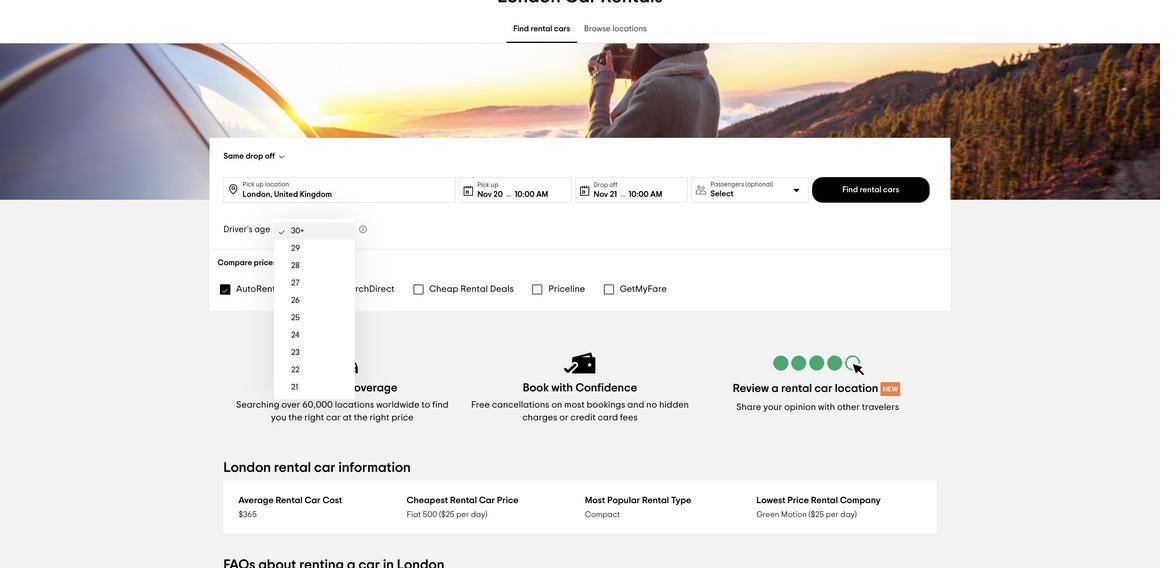 Task type: describe. For each thing, give the bounding box(es) containing it.
27
[[291, 279, 300, 287]]

cheapest rental car price
[[407, 496, 519, 505]]

worldwide coverage
[[287, 382, 398, 394]]

company
[[840, 496, 881, 505]]

credit
[[571, 413, 596, 422]]

and
[[628, 400, 645, 410]]

1 right from the left
[[304, 413, 324, 422]]

0 vertical spatial car
[[815, 383, 833, 394]]

london
[[224, 461, 271, 475]]

($25 for motion
[[809, 511, 825, 519]]

book
[[523, 382, 549, 394]]

2 right from the left
[[370, 413, 390, 422]]

share your opinion with other travelers
[[737, 403, 900, 412]]

(optional)
[[746, 181, 774, 188]]

1 horizontal spatial locations
[[613, 25, 647, 33]]

car for price
[[479, 496, 495, 505]]

motion
[[782, 511, 807, 519]]

deals
[[490, 284, 514, 294]]

10:00 am for nov 20
[[515, 190, 549, 198]]

share
[[737, 403, 762, 412]]

pick for nov 21
[[478, 182, 490, 188]]

drop
[[246, 152, 263, 160]]

review a rental car location new
[[733, 383, 899, 394]]

london rental car information
[[224, 461, 411, 475]]

travelers
[[862, 403, 900, 412]]

same drop off
[[224, 152, 275, 160]]

you
[[271, 413, 287, 422]]

rental inside button
[[860, 186, 882, 194]]

0 horizontal spatial off
[[265, 152, 275, 160]]

no
[[647, 400, 658, 410]]

locations inside the searching over 60,000 locations worldwide to find you the right car at the right price
[[335, 400, 374, 410]]

28
[[291, 262, 300, 270]]

up for drop off
[[256, 181, 264, 188]]

cost
[[323, 496, 343, 505]]

0 horizontal spatial find
[[514, 25, 529, 33]]

rental up "green motion ($25 per day)"
[[811, 496, 838, 505]]

price
[[392, 413, 414, 422]]

2 vertical spatial car
[[314, 461, 336, 475]]

worldwide
[[287, 382, 343, 394]]

$365
[[239, 511, 257, 519]]

drop off
[[594, 182, 618, 188]]

fees
[[620, 413, 638, 422]]

new
[[884, 386, 899, 393]]

other
[[838, 403, 860, 412]]

free cancellations on most bookings and no hidden charges or credit card fees
[[472, 400, 689, 422]]

nov for nov 20
[[478, 190, 492, 198]]

bookings
[[587, 400, 626, 410]]

22
[[291, 366, 300, 374]]

fiat
[[407, 511, 421, 519]]

1 vertical spatial location
[[835, 383, 879, 394]]

find
[[433, 400, 449, 410]]

select inside passengers (optional) select
[[711, 190, 734, 198]]

on
[[552, 400, 563, 410]]

compare
[[218, 259, 252, 267]]

City or Airport text field
[[243, 178, 450, 201]]

am for 21
[[651, 190, 663, 198]]

searching over 60,000 locations worldwide to find you the right car at the right price
[[236, 400, 449, 422]]

find rental cars button
[[812, 177, 930, 203]]

lowest
[[757, 496, 786, 505]]

same
[[224, 152, 244, 160]]

searching
[[236, 400, 280, 410]]

browse locations
[[584, 25, 647, 33]]

browse
[[584, 25, 611, 33]]

pick up
[[478, 182, 499, 188]]

500
[[423, 511, 438, 519]]

select all
[[284, 259, 317, 267]]

rental left type on the right bottom of the page
[[642, 496, 669, 505]]

your
[[764, 403, 783, 412]]

cheap
[[430, 284, 459, 294]]

nov 21
[[594, 190, 617, 198]]

am for 20
[[537, 190, 549, 198]]

review
[[733, 383, 770, 394]]

25
[[291, 314, 300, 322]]

charges
[[523, 413, 558, 422]]

nov for nov 21
[[594, 190, 608, 198]]

average
[[239, 496, 274, 505]]



Task type: locate. For each thing, give the bounding box(es) containing it.
off right 'drop'
[[265, 152, 275, 160]]

2 price from the left
[[788, 496, 810, 505]]

1 vertical spatial find rental cars
[[843, 186, 900, 194]]

nov down drop
[[594, 190, 608, 198]]

0 horizontal spatial am
[[537, 190, 549, 198]]

driver's
[[224, 225, 253, 234]]

10:00 for 21
[[629, 190, 649, 198]]

0 horizontal spatial select
[[284, 259, 307, 267]]

priceline
[[549, 284, 586, 294]]

type
[[671, 496, 692, 505]]

($25 down lowest price rental company
[[809, 511, 825, 519]]

cancellations
[[492, 400, 550, 410]]

nov
[[478, 190, 492, 198], [594, 190, 608, 198]]

1 horizontal spatial find
[[843, 186, 859, 194]]

driver's age
[[224, 225, 270, 234]]

nov 20
[[478, 190, 503, 198]]

right down worldwide
[[370, 413, 390, 422]]

age
[[255, 225, 270, 234]]

2 car from the left
[[479, 496, 495, 505]]

0 vertical spatial with
[[552, 382, 573, 394]]

or
[[560, 413, 569, 422]]

passengers
[[711, 181, 745, 188]]

green motion ($25 per day)
[[757, 511, 857, 519]]

confidence
[[576, 382, 638, 394]]

up for nov 21
[[491, 182, 499, 188]]

1 horizontal spatial 20
[[494, 190, 503, 198]]

most popular rental type
[[585, 496, 692, 505]]

10:00
[[515, 190, 535, 198], [629, 190, 649, 198]]

($25 for 500
[[439, 511, 455, 519]]

0 horizontal spatial cars
[[554, 25, 571, 33]]

with up on
[[552, 382, 573, 394]]

10:00 right nov 20
[[515, 190, 535, 198]]

fiat 500 ($25 per day)
[[407, 511, 488, 519]]

1 price from the left
[[497, 496, 519, 505]]

1 horizontal spatial day)
[[841, 511, 857, 519]]

1 vertical spatial cars
[[884, 186, 900, 194]]

compact
[[585, 511, 620, 519]]

0 horizontal spatial pick
[[243, 181, 255, 188]]

0 vertical spatial off
[[265, 152, 275, 160]]

rental for cheapest
[[450, 496, 477, 505]]

0 vertical spatial location
[[265, 181, 289, 188]]

1 horizontal spatial find rental cars
[[843, 186, 900, 194]]

0 horizontal spatial price
[[497, 496, 519, 505]]

location up other
[[835, 383, 879, 394]]

car left the at
[[326, 413, 341, 422]]

1 up from the left
[[256, 181, 264, 188]]

1 horizontal spatial price
[[788, 496, 810, 505]]

10:00 am
[[515, 190, 549, 198], [629, 190, 663, 198]]

car inside the searching over 60,000 locations worldwide to find you the right car at the right price
[[326, 413, 341, 422]]

10:00 right nov 21
[[629, 190, 649, 198]]

1 10:00 from the left
[[515, 190, 535, 198]]

rental for cheap
[[461, 284, 488, 294]]

per for green motion ($25 per day)
[[826, 511, 839, 519]]

compare prices
[[218, 259, 277, 267]]

a
[[772, 383, 779, 394]]

per for fiat 500 ($25 per day)
[[457, 511, 469, 519]]

0 horizontal spatial location
[[265, 181, 289, 188]]

1 horizontal spatial car
[[479, 496, 495, 505]]

10:00 am for nov 21
[[629, 190, 663, 198]]

am right nov 20
[[537, 190, 549, 198]]

per down lowest price rental company
[[826, 511, 839, 519]]

0 vertical spatial 20
[[494, 190, 503, 198]]

popular
[[608, 496, 640, 505]]

1 horizontal spatial select
[[711, 190, 734, 198]]

day) down cheapest rental car price
[[471, 511, 488, 519]]

24
[[291, 331, 299, 339]]

1 vertical spatial find
[[843, 186, 859, 194]]

right
[[304, 413, 324, 422], [370, 413, 390, 422]]

day) for fiat 500 ($25 per day)
[[471, 511, 488, 519]]

1 vertical spatial select
[[284, 259, 307, 267]]

carsearchdirect
[[323, 284, 395, 294]]

1 vertical spatial locations
[[335, 400, 374, 410]]

0 horizontal spatial nov
[[478, 190, 492, 198]]

locations
[[613, 25, 647, 33], [335, 400, 374, 410]]

free
[[472, 400, 490, 410]]

0 horizontal spatial day)
[[471, 511, 488, 519]]

select
[[711, 190, 734, 198], [284, 259, 307, 267]]

up down 'drop'
[[256, 181, 264, 188]]

day) down company
[[841, 511, 857, 519]]

1 horizontal spatial 10:00 am
[[629, 190, 663, 198]]

information
[[339, 461, 411, 475]]

location down 'same drop off' at top
[[265, 181, 289, 188]]

0 horizontal spatial up
[[256, 181, 264, 188]]

locations up the at
[[335, 400, 374, 410]]

0 horizontal spatial 10:00 am
[[515, 190, 549, 198]]

0 vertical spatial cars
[[554, 25, 571, 33]]

21 down 22
[[291, 383, 298, 392]]

2 10:00 from the left
[[629, 190, 649, 198]]

cars inside button
[[884, 186, 900, 194]]

0 horizontal spatial 21
[[291, 383, 298, 392]]

at
[[343, 413, 352, 422]]

1 horizontal spatial the
[[354, 413, 368, 422]]

1 vertical spatial 21
[[291, 383, 298, 392]]

2 ($25 from the left
[[809, 511, 825, 519]]

pick down 'same drop off' at top
[[243, 181, 255, 188]]

day) for green motion ($25 per day)
[[841, 511, 857, 519]]

pick up location
[[243, 181, 289, 188]]

select down passengers at right top
[[711, 190, 734, 198]]

passengers (optional) select
[[711, 181, 774, 198]]

1 pick from the left
[[243, 181, 255, 188]]

1 horizontal spatial up
[[491, 182, 499, 188]]

most
[[565, 400, 585, 410]]

1 horizontal spatial 21
[[610, 190, 617, 198]]

most
[[585, 496, 606, 505]]

0 horizontal spatial find rental cars
[[514, 25, 571, 33]]

the down "over"
[[289, 413, 302, 422]]

cheap rental deals
[[430, 284, 514, 294]]

card
[[598, 413, 618, 422]]

26
[[291, 297, 300, 305]]

0 horizontal spatial ($25
[[439, 511, 455, 519]]

1 vertical spatial off
[[610, 182, 618, 188]]

location
[[265, 181, 289, 188], [835, 383, 879, 394]]

1 vertical spatial 20
[[291, 401, 301, 409]]

0 horizontal spatial 10:00
[[515, 190, 535, 198]]

1 horizontal spatial nov
[[594, 190, 608, 198]]

0 vertical spatial locations
[[613, 25, 647, 33]]

per down cheapest rental car price
[[457, 511, 469, 519]]

price
[[497, 496, 519, 505], [788, 496, 810, 505]]

rental left deals
[[461, 284, 488, 294]]

am right nov 21
[[651, 190, 663, 198]]

1 horizontal spatial location
[[835, 383, 879, 394]]

rental for average
[[276, 496, 303, 505]]

20 down pick up
[[494, 190, 503, 198]]

1 per from the left
[[457, 511, 469, 519]]

0 horizontal spatial right
[[304, 413, 324, 422]]

0 horizontal spatial locations
[[335, 400, 374, 410]]

pick
[[243, 181, 255, 188], [478, 182, 490, 188]]

1 horizontal spatial am
[[651, 190, 663, 198]]

select down '29'
[[284, 259, 307, 267]]

book with confidence
[[523, 382, 638, 394]]

1 horizontal spatial cars
[[884, 186, 900, 194]]

1 day) from the left
[[471, 511, 488, 519]]

am
[[537, 190, 549, 198], [651, 190, 663, 198]]

0 vertical spatial find
[[514, 25, 529, 33]]

2 pick from the left
[[478, 182, 490, 188]]

0 horizontal spatial per
[[457, 511, 469, 519]]

2 10:00 am from the left
[[629, 190, 663, 198]]

car up cost
[[314, 461, 336, 475]]

opinion
[[785, 403, 817, 412]]

day)
[[471, 511, 488, 519], [841, 511, 857, 519]]

getmyfare
[[620, 284, 667, 294]]

right down 60,000
[[304, 413, 324, 422]]

the right the at
[[354, 413, 368, 422]]

20 left 60,000
[[291, 401, 301, 409]]

0 horizontal spatial car
[[305, 496, 321, 505]]

locations right "browse"
[[613, 25, 647, 33]]

find inside button
[[843, 186, 859, 194]]

coverage
[[346, 382, 398, 394]]

1 horizontal spatial pick
[[478, 182, 490, 188]]

rental up fiat 500 ($25 per day)
[[450, 496, 477, 505]]

10:00 for 20
[[515, 190, 535, 198]]

1 ($25 from the left
[[439, 511, 455, 519]]

2 per from the left
[[826, 511, 839, 519]]

2 up from the left
[[491, 182, 499, 188]]

drop
[[594, 182, 608, 188]]

1 am from the left
[[537, 190, 549, 198]]

60,000
[[302, 400, 333, 410]]

up up nov 20
[[491, 182, 499, 188]]

1 vertical spatial with
[[819, 403, 836, 412]]

car for cost
[[305, 496, 321, 505]]

1 car from the left
[[305, 496, 321, 505]]

car left cost
[[305, 496, 321, 505]]

off up nov 21
[[610, 182, 618, 188]]

lowest price rental company
[[757, 496, 881, 505]]

prices
[[254, 259, 277, 267]]

21 down drop off
[[610, 190, 617, 198]]

over
[[282, 400, 300, 410]]

29
[[291, 244, 300, 253]]

find rental cars inside button
[[843, 186, 900, 194]]

($25 right 500
[[439, 511, 455, 519]]

2 nov from the left
[[594, 190, 608, 198]]

23
[[291, 349, 300, 357]]

with down "review a rental car location new"
[[819, 403, 836, 412]]

rental right average
[[276, 496, 303, 505]]

10:00 am right nov 20
[[515, 190, 549, 198]]

0 horizontal spatial with
[[552, 382, 573, 394]]

pick up nov 20
[[478, 182, 490, 188]]

1 horizontal spatial off
[[610, 182, 618, 188]]

car up share your opinion with other travelers at the bottom right
[[815, 383, 833, 394]]

1 vertical spatial car
[[326, 413, 341, 422]]

car up fiat 500 ($25 per day)
[[479, 496, 495, 505]]

0 horizontal spatial the
[[289, 413, 302, 422]]

car
[[305, 496, 321, 505], [479, 496, 495, 505]]

0 vertical spatial select
[[711, 190, 734, 198]]

car
[[815, 383, 833, 394], [326, 413, 341, 422], [314, 461, 336, 475]]

10:00 am right nov 21
[[629, 190, 663, 198]]

rental
[[461, 284, 488, 294], [276, 496, 303, 505], [450, 496, 477, 505], [642, 496, 669, 505], [811, 496, 838, 505]]

worldwide
[[376, 400, 420, 410]]

1 horizontal spatial with
[[819, 403, 836, 412]]

2 the from the left
[[354, 413, 368, 422]]

1 horizontal spatial ($25
[[809, 511, 825, 519]]

1 nov from the left
[[478, 190, 492, 198]]

average rental car cost
[[239, 496, 343, 505]]

autorentals
[[236, 284, 288, 294]]

2 day) from the left
[[841, 511, 857, 519]]

hidden
[[660, 400, 689, 410]]

per
[[457, 511, 469, 519], [826, 511, 839, 519]]

all
[[309, 259, 317, 267]]

0 horizontal spatial 20
[[291, 401, 301, 409]]

1 horizontal spatial 10:00
[[629, 190, 649, 198]]

green
[[757, 511, 780, 519]]

1 horizontal spatial right
[[370, 413, 390, 422]]

nov down pick up
[[478, 190, 492, 198]]

cheapest
[[407, 496, 448, 505]]

2 am from the left
[[651, 190, 663, 198]]

1 10:00 am from the left
[[515, 190, 549, 198]]

0 vertical spatial find rental cars
[[514, 25, 571, 33]]

to
[[422, 400, 431, 410]]

pick for drop off
[[243, 181, 255, 188]]

up
[[256, 181, 264, 188], [491, 182, 499, 188]]

0 vertical spatial 21
[[610, 190, 617, 198]]

21
[[610, 190, 617, 198], [291, 383, 298, 392]]

1 the from the left
[[289, 413, 302, 422]]

1 horizontal spatial per
[[826, 511, 839, 519]]

($25
[[439, 511, 455, 519], [809, 511, 825, 519]]



Task type: vqa. For each thing, say whether or not it's contained in the screenshot.
THE AIRLINE REVIEWS LINK
no



